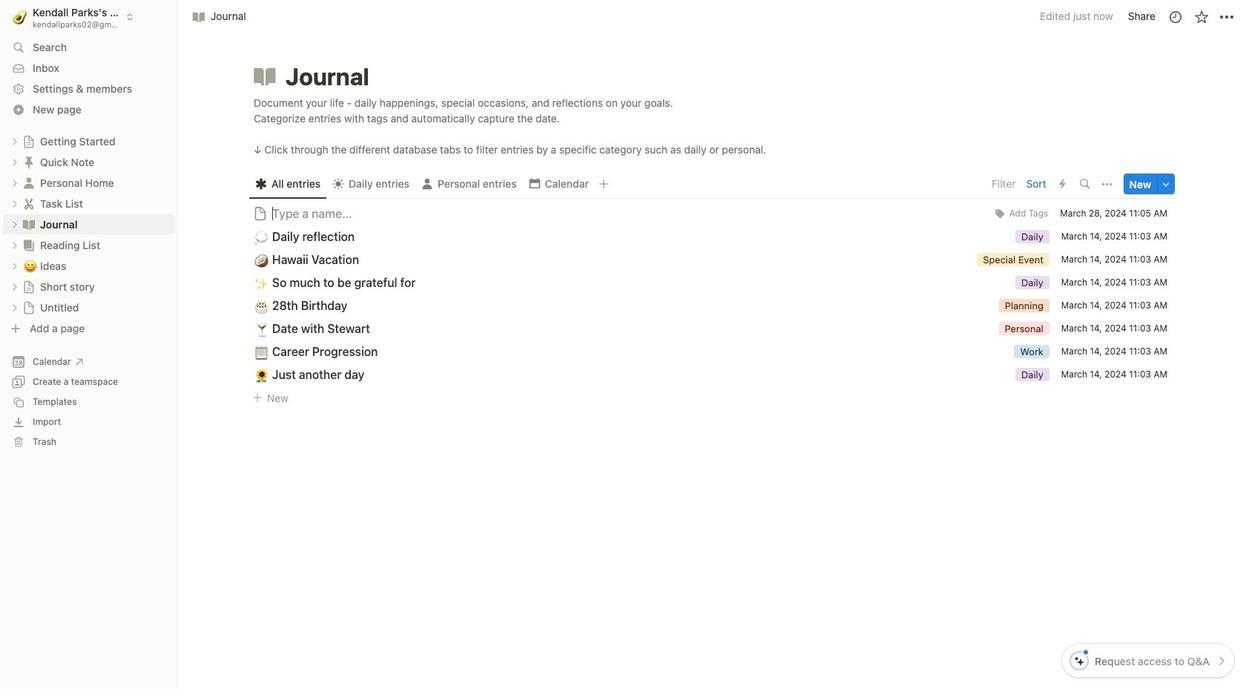 Task type: describe. For each thing, give the bounding box(es) containing it.
updates image
[[1169, 9, 1183, 24]]

🥥 image
[[255, 251, 269, 269]]

📋 image
[[255, 343, 269, 361]]

3 tab from the left
[[416, 174, 523, 195]]

4 tab from the left
[[523, 174, 595, 195]]

4 open image from the top
[[10, 199, 19, 208]]

6 open image from the top
[[10, 241, 19, 250]]

🍸 image
[[255, 320, 269, 338]]

7 open image from the top
[[10, 262, 19, 271]]

😀 image
[[24, 257, 37, 274]]

favorite image
[[1195, 9, 1209, 24]]

9 open image from the top
[[10, 303, 19, 312]]



Task type: locate. For each thing, give the bounding box(es) containing it.
1 open image from the top
[[10, 137, 19, 146]]

3 open image from the top
[[10, 179, 19, 187]]

1 tab from the left
[[249, 174, 327, 195]]

5 open image from the top
[[10, 220, 19, 229]]

✨ image
[[255, 274, 269, 292]]

8 open image from the top
[[10, 282, 19, 291]]

tab
[[249, 174, 327, 195], [327, 174, 416, 195], [416, 174, 523, 195], [523, 174, 595, 195]]

2 open image from the top
[[10, 158, 19, 167]]

tab list
[[249, 170, 988, 199]]

🌻 image
[[255, 366, 269, 384]]

change page icon image
[[252, 63, 278, 90], [22, 135, 36, 148], [22, 155, 36, 170], [22, 176, 36, 190], [22, 196, 36, 211], [22, 217, 36, 232], [22, 238, 36, 253], [22, 280, 36, 294], [22, 301, 36, 314]]

create and view automations image
[[1060, 179, 1067, 190]]

open image
[[10, 137, 19, 146], [10, 158, 19, 167], [10, 179, 19, 187], [10, 199, 19, 208], [10, 220, 19, 229], [10, 241, 19, 250], [10, 262, 19, 271], [10, 282, 19, 291], [10, 303, 19, 312]]

2 tab from the left
[[327, 174, 416, 195]]

💭 image
[[255, 228, 269, 246]]

🥑 image
[[13, 8, 27, 26]]

🎂 image
[[255, 297, 269, 315]]



Task type: vqa. For each thing, say whether or not it's contained in the screenshot.
fifth Open icon
yes



